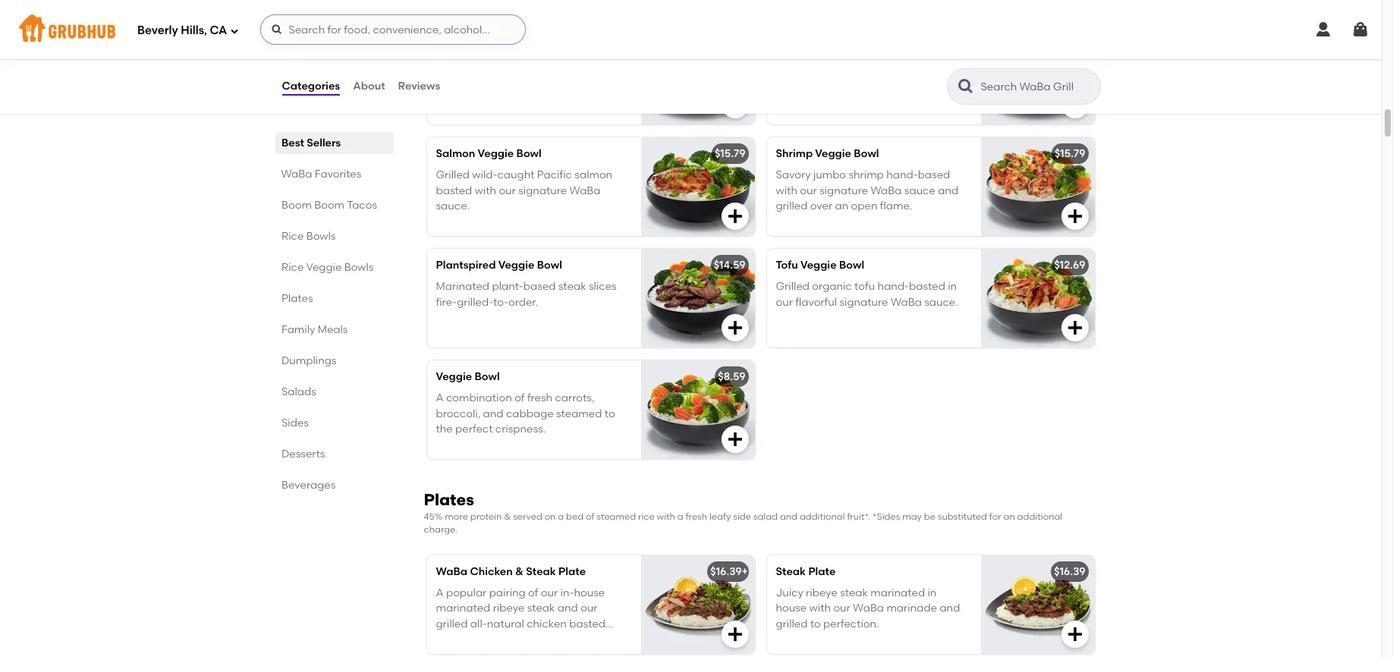 Task type: locate. For each thing, give the bounding box(es) containing it.
perfection.
[[823, 618, 879, 630]]

bowls inside tab
[[344, 261, 373, 274]]

veggie up wild-
[[478, 147, 514, 160]]

0 horizontal spatial in
[[928, 587, 937, 600]]

our inside juicy ribeye steak marinated in house with our waba marinade and grilled to perfection.
[[834, 602, 851, 615]]

0 vertical spatial steak
[[558, 280, 586, 293]]

1 vertical spatial ribeye
[[493, 602, 525, 615]]

1 frozen from the left
[[563, 57, 594, 70]]

rice veggie bowls tab
[[281, 260, 387, 275]]

natural, down "chicken veggie bowl"
[[489, 57, 529, 70]]

and
[[938, 184, 959, 197], [483, 407, 504, 420], [780, 512, 798, 522], [558, 602, 578, 615], [940, 602, 960, 615]]

and inside a combination of fresh carrots, broccoli, and cabbage steamed to the perfect crispness.
[[483, 407, 504, 420]]

beverly
[[137, 23, 178, 37]]

a
[[558, 512, 564, 522], [678, 512, 684, 522]]

$15.79 down search waba grill search field
[[1055, 147, 1086, 160]]

a for a popular pairing of our in-house marinated ribeye steak and our grilled all-natural chicken basted with our signature waba sauce.
[[436, 587, 444, 600]]

additional left fruit*.
[[800, 512, 845, 522]]

& left served
[[504, 512, 511, 522]]

1 horizontal spatial marinated
[[871, 587, 925, 600]]

ca
[[210, 23, 227, 37]]

plates inside tab
[[281, 292, 313, 305]]

sauce.
[[521, 88, 555, 101], [832, 88, 866, 101], [436, 200, 470, 212], [924, 296, 958, 309]]

a right rice
[[678, 512, 684, 522]]

2 horizontal spatial of
[[586, 512, 595, 522]]

signature inside 'grilled organic tofu hand-basted in our flavorful signature waba sauce.'
[[840, 296, 888, 309]]

to
[[605, 407, 615, 420], [810, 618, 821, 630]]

sides
[[281, 417, 308, 430]]

1 caramelized from the left
[[479, 73, 543, 86]]

veggie for jumbo
[[815, 147, 851, 160]]

grilled up reviews
[[436, 57, 470, 70]]

plates inside plates 45% more protein & served on a bed of steamed rice with a fresh leafy side salad and additional fruit*. *sides may be substituted for an additional charge.
[[424, 490, 474, 509]]

bowl up "caught"
[[516, 147, 542, 160]]

veggie up the "grilled all-natural, never frozen chicken caramelized with our signature waba sauce."
[[481, 36, 517, 49]]

signature down pacific
[[518, 184, 567, 197]]

house down juicy
[[776, 602, 807, 615]]

1 vertical spatial of
[[586, 512, 595, 522]]

caramelized inside the "grilled all-natural, never frozen chicken caramelized with our signature waba sauce."
[[479, 73, 543, 86]]

steamed inside plates 45% more protein & served on a bed of steamed rice with a fresh leafy side salad and additional fruit*. *sides may be substituted for an additional charge.
[[597, 512, 636, 522]]

all- for waba
[[472, 57, 489, 70]]

1 vertical spatial rice
[[281, 261, 303, 274]]

fresh inside a combination of fresh carrots, broccoli, and cabbage steamed to the perfect crispness.
[[527, 392, 553, 405]]

Search WaBa Grill search field
[[979, 80, 1095, 94]]

best sellers tab
[[281, 135, 387, 151]]

signature down the tofu
[[840, 296, 888, 309]]

all- inside the "grilled all-natural, never frozen chicken caramelized with our signature waba sauce."
[[472, 57, 489, 70]]

ribeye down pairing
[[493, 602, 525, 615]]

1 vertical spatial hand-
[[878, 280, 909, 293]]

2 steak from the left
[[776, 565, 806, 578]]

0 horizontal spatial of
[[515, 392, 525, 405]]

with inside a popular pairing of our in-house marinated ribeye steak and our grilled all-natural chicken basted with our signature waba sauce.
[[436, 633, 458, 646]]

0 horizontal spatial $15.79
[[715, 147, 746, 160]]

waba chicken & steak plate image
[[641, 555, 755, 654]]

with inside plates 45% more protein & served on a bed of steamed rice with a fresh leafy side salad and additional fruit*. *sides may be substituted for an additional charge.
[[657, 512, 675, 522]]

basted inside 'grilled organic tofu hand-basted in our flavorful signature waba sauce.'
[[909, 280, 945, 293]]

1 vertical spatial plates
[[424, 490, 474, 509]]

and down in-
[[558, 602, 578, 615]]

0 vertical spatial plates
[[281, 292, 313, 305]]

chicken inside a popular pairing of our in-house marinated ribeye steak and our grilled all-natural chicken basted with our signature waba sauce.
[[527, 618, 567, 630]]

a inside a popular pairing of our in-house marinated ribeye steak and our grilled all-natural chicken basted with our signature waba sauce.
[[436, 587, 444, 600]]

of inside a combination of fresh carrots, broccoli, and cabbage steamed to the perfect crispness.
[[515, 392, 525, 405]]

natural, inside the "grilled all-natural, never frozen chicken caramelized with our signature waba sauce."
[[489, 57, 529, 70]]

0 vertical spatial chicken
[[436, 36, 479, 49]]

grilled inside grilled all-natural, never frozen chicken caramelized with waba's sweet chili sauce.
[[776, 57, 810, 70]]

0 horizontal spatial an
[[835, 200, 849, 212]]

bowl for plantspired veggie bowl
[[537, 259, 562, 272]]

0 horizontal spatial based
[[524, 280, 556, 293]]

0 vertical spatial based
[[918, 169, 950, 182]]

0 vertical spatial of
[[515, 392, 525, 405]]

veggie up jumbo
[[815, 147, 851, 160]]

steak left slices
[[558, 280, 586, 293]]

1 horizontal spatial basted
[[569, 618, 606, 630]]

0 horizontal spatial boom
[[281, 199, 311, 212]]

0 horizontal spatial a
[[558, 512, 564, 522]]

1 horizontal spatial a
[[678, 512, 684, 522]]

1 horizontal spatial fresh
[[686, 512, 707, 522]]

2 a from the top
[[436, 587, 444, 600]]

signature inside grilled wild-caught pacific salmon basted with our signature waba sauce.
[[518, 184, 567, 197]]

1 a from the left
[[558, 512, 564, 522]]

marinated down popular
[[436, 602, 490, 615]]

0 horizontal spatial never
[[531, 57, 560, 70]]

0 horizontal spatial chicken
[[436, 73, 476, 86]]

bowl up marinated plant-based steak slices fire-grilled-to-order.
[[537, 259, 562, 272]]

shrimp
[[776, 147, 813, 160]]

0 horizontal spatial marinated
[[436, 602, 490, 615]]

plates up family
[[281, 292, 313, 305]]

in
[[948, 280, 957, 293], [928, 587, 937, 600]]

fresh inside plates 45% more protein & served on a bed of steamed rice with a fresh leafy side salad and additional fruit*. *sides may be substituted for an additional charge.
[[686, 512, 707, 522]]

1 horizontal spatial natural,
[[829, 57, 869, 70]]

waba favorites tab
[[281, 166, 387, 182]]

steamed down "carrots,"
[[556, 407, 602, 420]]

0 horizontal spatial ribeye
[[493, 602, 525, 615]]

ribeye down steak plate
[[806, 587, 838, 600]]

steak plate image
[[981, 555, 1095, 654]]

grilled inside juicy ribeye steak marinated in house with our waba marinade and grilled to perfection.
[[776, 618, 808, 630]]

marinated
[[436, 280, 490, 293]]

boom up rice bowls
[[281, 199, 311, 212]]

grilled for grilled wild-caught pacific salmon basted with our signature waba sauce.
[[776, 200, 808, 212]]

0 vertical spatial house
[[574, 587, 605, 600]]

grilled inside 'grilled organic tofu hand-basted in our flavorful signature waba sauce.'
[[776, 280, 810, 293]]

and inside juicy ribeye steak marinated in house with our waba marinade and grilled to perfection.
[[940, 602, 960, 615]]

steamed inside a combination of fresh carrots, broccoli, and cabbage steamed to the perfect crispness.
[[556, 407, 602, 420]]

2 vertical spatial basted
[[569, 618, 606, 630]]

0 horizontal spatial plate
[[559, 565, 586, 578]]

svg image for a combination of fresh carrots, broccoli, and cabbage steamed to the perfect crispness.
[[726, 430, 744, 449]]

1 vertical spatial in
[[928, 587, 937, 600]]

1 vertical spatial based
[[524, 280, 556, 293]]

waba inside a popular pairing of our in-house marinated ribeye steak and our grilled all-natural chicken basted with our signature waba sauce.
[[531, 633, 562, 646]]

1 horizontal spatial $15.79
[[1055, 147, 1086, 160]]

plates for plates
[[281, 292, 313, 305]]

0 vertical spatial &
[[504, 512, 511, 522]]

frozen inside the "grilled all-natural, never frozen chicken caramelized with our signature waba sauce."
[[563, 57, 594, 70]]

grilled for grilled wild-caught pacific salmon basted with our signature waba sauce.
[[436, 169, 470, 182]]

svg image for grilled wild-caught pacific salmon basted with our signature waba sauce.
[[726, 207, 744, 225]]

boom boom tacos tab
[[281, 197, 387, 213]]

0 vertical spatial ribeye
[[806, 587, 838, 600]]

and for steak plate
[[940, 602, 960, 615]]

0 horizontal spatial natural,
[[489, 57, 529, 70]]

desserts
[[281, 448, 325, 461]]

caramelized up chili
[[818, 73, 882, 86]]

1 vertical spatial fresh
[[686, 512, 707, 522]]

beverages
[[281, 479, 335, 492]]

basted up 'sauce.'
[[569, 618, 606, 630]]

steak
[[558, 280, 586, 293], [840, 587, 868, 600], [527, 602, 555, 615]]

ribeye inside a popular pairing of our in-house marinated ribeye steak and our grilled all-natural chicken basted with our signature waba sauce.
[[493, 602, 525, 615]]

and right marinade
[[940, 602, 960, 615]]

1 vertical spatial to
[[810, 618, 821, 630]]

caramelized down "chicken veggie bowl"
[[479, 73, 543, 86]]

grilled for grilled all-natural, never frozen chicken caramelized with waba's sweet chili sauce.
[[776, 57, 810, 70]]

1 natural, from the left
[[489, 57, 529, 70]]

1 horizontal spatial steak
[[558, 280, 586, 293]]

steak
[[526, 565, 556, 578], [776, 565, 806, 578]]

a right on
[[558, 512, 564, 522]]

sauce
[[904, 184, 936, 197]]

may
[[902, 512, 922, 522]]

signature down jumbo
[[820, 184, 868, 197]]

$16.39
[[711, 565, 742, 578], [1054, 565, 1086, 578]]

house up 'sauce.'
[[574, 587, 605, 600]]

1 horizontal spatial &
[[515, 565, 524, 578]]

0 vertical spatial steamed
[[556, 407, 602, 420]]

cabbage
[[506, 407, 554, 420]]

veggie for all-
[[481, 36, 517, 49]]

of right pairing
[[528, 587, 538, 600]]

tacos
[[347, 199, 377, 212]]

sweet & spicy chicken veggie bowl image
[[981, 26, 1095, 125]]

bowls down rice bowls tab
[[344, 261, 373, 274]]

rice inside tab
[[281, 230, 303, 243]]

sauce. inside grilled all-natural, never frozen chicken caramelized with waba's sweet chili sauce.
[[832, 88, 866, 101]]

1 vertical spatial steamed
[[597, 512, 636, 522]]

steak inside a popular pairing of our in-house marinated ribeye steak and our grilled all-natural chicken basted with our signature waba sauce.
[[527, 602, 555, 615]]

grilled down salmon at left
[[436, 169, 470, 182]]

wild-
[[472, 169, 497, 182]]

never inside grilled all-natural, never frozen chicken caramelized with waba's sweet chili sauce.
[[871, 57, 900, 70]]

shrimp veggie bowl
[[776, 147, 879, 160]]

1 vertical spatial basted
[[909, 280, 945, 293]]

2 never from the left
[[871, 57, 900, 70]]

chicken inside grilled all-natural, never frozen chicken caramelized with waba's sweet chili sauce.
[[776, 73, 816, 86]]

hand- for waba
[[878, 280, 909, 293]]

svg image
[[1314, 20, 1333, 39], [726, 207, 744, 225], [1066, 207, 1084, 225], [1066, 319, 1084, 337], [726, 430, 744, 449]]

about button
[[352, 59, 386, 114]]

hand- up sauce
[[886, 169, 918, 182]]

chicken
[[436, 36, 479, 49], [470, 565, 513, 578]]

hand- inside 'grilled organic tofu hand-basted in our flavorful signature waba sauce.'
[[878, 280, 909, 293]]

marinade
[[887, 602, 937, 615]]

grilled inside the "grilled all-natural, never frozen chicken caramelized with our signature waba sauce."
[[436, 57, 470, 70]]

veggie up the plant-
[[498, 259, 535, 272]]

bowl for salmon veggie bowl
[[516, 147, 542, 160]]

1 a from the top
[[436, 392, 444, 405]]

0 horizontal spatial house
[[574, 587, 605, 600]]

0 horizontal spatial bowls
[[306, 230, 335, 243]]

1 vertical spatial &
[[515, 565, 524, 578]]

veggie down rice bowls tab
[[306, 261, 341, 274]]

a inside a combination of fresh carrots, broccoli, and cabbage steamed to the perfect crispness.
[[436, 392, 444, 405]]

never inside the "grilled all-natural, never frozen chicken caramelized with our signature waba sauce."
[[531, 57, 560, 70]]

$15.79 left shrimp
[[715, 147, 746, 160]]

steak up the perfection.
[[840, 587, 868, 600]]

grilled down 'tofu'
[[776, 280, 810, 293]]

steak plate
[[776, 565, 836, 578]]

grilled left over
[[776, 200, 808, 212]]

0 horizontal spatial $16.39
[[711, 565, 742, 578]]

bowls inside tab
[[306, 230, 335, 243]]

beverages tab
[[281, 477, 387, 493]]

1 horizontal spatial ribeye
[[806, 587, 838, 600]]

0 horizontal spatial plates
[[281, 292, 313, 305]]

rice up 'rice veggie bowls'
[[281, 230, 303, 243]]

0 horizontal spatial fresh
[[527, 392, 553, 405]]

2 natural, from the left
[[829, 57, 869, 70]]

of up cabbage
[[515, 392, 525, 405]]

1 horizontal spatial of
[[528, 587, 538, 600]]

bowl for shrimp veggie bowl
[[854, 147, 879, 160]]

0 vertical spatial fresh
[[527, 392, 553, 405]]

2 $16.39 from the left
[[1054, 565, 1086, 578]]

0 horizontal spatial to
[[605, 407, 615, 420]]

grilled up sweet
[[776, 57, 810, 70]]

on
[[545, 512, 556, 522]]

waba inside the "grilled all-natural, never frozen chicken caramelized with our signature waba sauce."
[[487, 88, 518, 101]]

rice bowls tab
[[281, 228, 387, 244]]

0 vertical spatial in
[[948, 280, 957, 293]]

an inside plates 45% more protein & served on a bed of steamed rice with a fresh leafy side salad and additional fruit*. *sides may be substituted for an additional charge.
[[1004, 512, 1015, 522]]

1 vertical spatial bowls
[[344, 261, 373, 274]]

over
[[810, 200, 833, 212]]

chicken down "chicken veggie bowl"
[[436, 73, 476, 86]]

1 vertical spatial steak
[[840, 587, 868, 600]]

0 vertical spatial to
[[605, 407, 615, 420]]

and right the salad
[[780, 512, 798, 522]]

open
[[851, 200, 878, 212]]

0 vertical spatial rice
[[281, 230, 303, 243]]

natural, inside grilled all-natural, never frozen chicken caramelized with waba's sweet chili sauce.
[[829, 57, 869, 70]]

house inside a popular pairing of our in-house marinated ribeye steak and our grilled all-natural chicken basted with our signature waba sauce.
[[574, 587, 605, 600]]

0 vertical spatial bowls
[[306, 230, 335, 243]]

based inside marinated plant-based steak slices fire-grilled-to-order.
[[524, 280, 556, 293]]

1 horizontal spatial plates
[[424, 490, 474, 509]]

2 $15.79 from the left
[[1055, 147, 1086, 160]]

grilled inside grilled wild-caught pacific salmon basted with our signature waba sauce.
[[436, 169, 470, 182]]

and inside savory jumbo shrimp hand-based with our signature waba sauce and grilled over an open flame.
[[938, 184, 959, 197]]

frozen inside grilled all-natural, never frozen chicken caramelized with waba's sweet chili sauce.
[[903, 57, 934, 70]]

our inside the "grilled all-natural, never frozen chicken caramelized with our signature waba sauce."
[[569, 73, 586, 86]]

perfect
[[455, 423, 493, 436]]

grilled for a popular pairing of our in-house marinated ribeye steak and our grilled all-natural chicken basted with our signature waba sauce.
[[776, 618, 808, 630]]

savory jumbo shrimp hand-based with our signature waba sauce and grilled over an open flame.
[[776, 169, 959, 212]]

rice
[[281, 230, 303, 243], [281, 261, 303, 274]]

0 horizontal spatial steak
[[526, 565, 556, 578]]

basted right the tofu
[[909, 280, 945, 293]]

of right "bed"
[[586, 512, 595, 522]]

1 horizontal spatial based
[[918, 169, 950, 182]]

rice down rice bowls
[[281, 261, 303, 274]]

chicken up pairing
[[470, 565, 513, 578]]

marinated up marinade
[[871, 587, 925, 600]]

a left popular
[[436, 587, 444, 600]]

crispness.
[[495, 423, 546, 436]]

2 a from the left
[[678, 512, 684, 522]]

veggie up combination
[[436, 370, 472, 383]]

and down combination
[[483, 407, 504, 420]]

2 vertical spatial of
[[528, 587, 538, 600]]

veggie for plant-
[[498, 259, 535, 272]]

2 horizontal spatial chicken
[[776, 73, 816, 86]]

1 horizontal spatial house
[[776, 602, 807, 615]]

1 horizontal spatial bowls
[[344, 261, 373, 274]]

flavorful
[[795, 296, 837, 309]]

2 frozen from the left
[[903, 57, 934, 70]]

plates for plates 45% more protein & served on a bed of steamed rice with a fresh leafy side salad and additional fruit*. *sides may be substituted for an additional charge.
[[424, 490, 474, 509]]

bowls up 'rice veggie bowls'
[[306, 230, 335, 243]]

0 horizontal spatial &
[[504, 512, 511, 522]]

basted inside grilled wild-caught pacific salmon basted with our signature waba sauce.
[[436, 184, 472, 197]]

tofu veggie bowl image
[[981, 249, 1095, 348]]

2 horizontal spatial steak
[[840, 587, 868, 600]]

family meals tab
[[281, 322, 387, 338]]

steamed left rice
[[597, 512, 636, 522]]

grilled inside savory jumbo shrimp hand-based with our signature waba sauce and grilled over an open flame.
[[776, 200, 808, 212]]

1 rice from the top
[[281, 230, 303, 243]]

an right over
[[835, 200, 849, 212]]

bowls
[[306, 230, 335, 243], [344, 261, 373, 274]]

caramelized inside grilled all-natural, never frozen chicken caramelized with waba's sweet chili sauce.
[[818, 73, 882, 86]]

to inside juicy ribeye steak marinated in house with our waba marinade and grilled to perfection.
[[810, 618, 821, 630]]

house
[[574, 587, 605, 600], [776, 602, 807, 615]]

0 horizontal spatial additional
[[800, 512, 845, 522]]

dumplings tab
[[281, 353, 387, 369]]

1 horizontal spatial plate
[[809, 565, 836, 578]]

desserts tab
[[281, 446, 387, 462]]

house inside juicy ribeye steak marinated in house with our waba marinade and grilled to perfection.
[[776, 602, 807, 615]]

bowl up combination
[[475, 370, 500, 383]]

$16.39 for $16.39
[[1054, 565, 1086, 578]]

a up broccoli,
[[436, 392, 444, 405]]

waba inside juicy ribeye steak marinated in house with our waba marinade and grilled to perfection.
[[853, 602, 884, 615]]

signature down natural at the left bottom
[[480, 633, 528, 646]]

juicy
[[776, 587, 803, 600]]

2 rice from the top
[[281, 261, 303, 274]]

0 horizontal spatial basted
[[436, 184, 472, 197]]

0 vertical spatial marinated
[[871, 587, 925, 600]]

never for waba's
[[871, 57, 900, 70]]

chicken down in-
[[527, 618, 567, 630]]

1 vertical spatial an
[[1004, 512, 1015, 522]]

plates up more
[[424, 490, 474, 509]]

tofu
[[855, 280, 875, 293]]

0 vertical spatial basted
[[436, 184, 472, 197]]

1 vertical spatial house
[[776, 602, 807, 615]]

waba inside 'grilled organic tofu hand-basted in our flavorful signature waba sauce.'
[[891, 296, 922, 309]]

0 horizontal spatial frozen
[[563, 57, 594, 70]]

based up order. on the top of the page
[[524, 280, 556, 293]]

all- inside grilled all-natural, never frozen chicken caramelized with waba's sweet chili sauce.
[[812, 57, 829, 70]]

plate
[[559, 565, 586, 578], [809, 565, 836, 578]]

rice inside tab
[[281, 261, 303, 274]]

1 horizontal spatial frozen
[[903, 57, 934, 70]]

1 horizontal spatial never
[[871, 57, 900, 70]]

pacific
[[537, 169, 572, 182]]

1 horizontal spatial an
[[1004, 512, 1015, 522]]

order.
[[508, 296, 538, 309]]

chicken up reviews
[[436, 36, 479, 49]]

substituted
[[938, 512, 987, 522]]

1 horizontal spatial caramelized
[[818, 73, 882, 86]]

in inside 'grilled organic tofu hand-basted in our flavorful signature waba sauce.'
[[948, 280, 957, 293]]

chicken up sweet
[[776, 73, 816, 86]]

0 vertical spatial hand-
[[886, 169, 918, 182]]

1 horizontal spatial additional
[[1017, 512, 1063, 522]]

steak up juicy
[[776, 565, 806, 578]]

1 horizontal spatial steak
[[776, 565, 806, 578]]

veggie bowl image
[[641, 361, 755, 459]]

chicken
[[436, 73, 476, 86], [776, 73, 816, 86], [527, 618, 567, 630]]

fresh left leafy
[[686, 512, 707, 522]]

bowl up shrimp
[[854, 147, 879, 160]]

and inside a popular pairing of our in-house marinated ribeye steak and our grilled all-natural chicken basted with our signature waba sauce.
[[558, 602, 578, 615]]

side
[[733, 512, 751, 522]]

hand- right the tofu
[[878, 280, 909, 293]]

chicken inside the "grilled all-natural, never frozen chicken caramelized with our signature waba sauce."
[[436, 73, 476, 86]]

1 never from the left
[[531, 57, 560, 70]]

based up sauce
[[918, 169, 950, 182]]

1 horizontal spatial $16.39
[[1054, 565, 1086, 578]]

1 steak from the left
[[526, 565, 556, 578]]

1 $15.79 from the left
[[715, 147, 746, 160]]

plate up juicy ribeye steak marinated in house with our waba marinade and grilled to perfection.
[[809, 565, 836, 578]]

plant-
[[492, 280, 524, 293]]

about
[[353, 80, 385, 92]]

veggie up organic
[[801, 259, 837, 272]]

0 horizontal spatial steak
[[527, 602, 555, 615]]

bowl
[[520, 36, 545, 49], [516, 147, 542, 160], [854, 147, 879, 160], [537, 259, 562, 272], [839, 259, 864, 272], [475, 370, 500, 383]]

hand- inside savory jumbo shrimp hand-based with our signature waba sauce and grilled over an open flame.
[[886, 169, 918, 182]]

grilled wild-caught pacific salmon basted with our signature waba sauce.
[[436, 169, 613, 212]]

2 caramelized from the left
[[818, 73, 882, 86]]

basted down salmon at left
[[436, 184, 472, 197]]

grilled inside a popular pairing of our in-house marinated ribeye steak and our grilled all-natural chicken basted with our signature waba sauce.
[[436, 618, 468, 630]]

natural, up chili
[[829, 57, 869, 70]]

an inside savory jumbo shrimp hand-based with our signature waba sauce and grilled over an open flame.
[[835, 200, 849, 212]]

all- down popular
[[470, 618, 487, 630]]

signature up salmon at left
[[436, 88, 485, 101]]

steak up a popular pairing of our in-house marinated ribeye steak and our grilled all-natural chicken basted with our signature waba sauce.
[[526, 565, 556, 578]]

1 additional from the left
[[800, 512, 845, 522]]

natural,
[[489, 57, 529, 70], [829, 57, 869, 70]]

all- down "chicken veggie bowl"
[[472, 57, 489, 70]]

1 horizontal spatial chicken
[[527, 618, 567, 630]]

plantspired veggie bowl
[[436, 259, 562, 272]]

0 vertical spatial an
[[835, 200, 849, 212]]

svg image
[[1352, 20, 1370, 39], [271, 24, 283, 36], [230, 26, 239, 35], [726, 96, 744, 114], [1066, 96, 1084, 114], [726, 319, 744, 337], [726, 625, 744, 643], [1066, 625, 1084, 643]]

1 vertical spatial marinated
[[436, 602, 490, 615]]

0 vertical spatial a
[[436, 392, 444, 405]]

bowl for tofu veggie bowl
[[839, 259, 864, 272]]

bowl up the "grilled all-natural, never frozen chicken caramelized with our signature waba sauce."
[[520, 36, 545, 49]]

and inside plates 45% more protein & served on a bed of steamed rice with a fresh leafy side salad and additional fruit*. *sides may be substituted for an additional charge.
[[780, 512, 798, 522]]

plate up in-
[[559, 565, 586, 578]]

frozen
[[563, 57, 594, 70], [903, 57, 934, 70]]

waba inside grilled wild-caught pacific salmon basted with our signature waba sauce.
[[570, 184, 601, 197]]

boom up rice bowls tab
[[314, 199, 344, 212]]

svg image inside main navigation navigation
[[1314, 20, 1333, 39]]

our
[[569, 73, 586, 86], [499, 184, 516, 197], [800, 184, 817, 197], [776, 296, 793, 309], [541, 587, 558, 600], [581, 602, 598, 615], [834, 602, 851, 615], [460, 633, 477, 646]]

2 horizontal spatial basted
[[909, 280, 945, 293]]

and for shrimp veggie bowl
[[938, 184, 959, 197]]

2 vertical spatial steak
[[527, 602, 555, 615]]

marinated
[[871, 587, 925, 600], [436, 602, 490, 615]]

steak down waba chicken & steak plate
[[527, 602, 555, 615]]

1 $16.39 from the left
[[711, 565, 742, 578]]

and right sauce
[[938, 184, 959, 197]]

steamed
[[556, 407, 602, 420], [597, 512, 636, 522]]

boom
[[281, 199, 311, 212], [314, 199, 344, 212]]

2 boom from the left
[[314, 199, 344, 212]]

1 horizontal spatial to
[[810, 618, 821, 630]]

1 vertical spatial a
[[436, 587, 444, 600]]

& up pairing
[[515, 565, 524, 578]]

waba inside tab
[[281, 168, 312, 181]]

0 horizontal spatial caramelized
[[479, 73, 543, 86]]

organic
[[812, 280, 852, 293]]

grilled down popular
[[436, 618, 468, 630]]

1 horizontal spatial in
[[948, 280, 957, 293]]

bowl for chicken veggie bowl
[[520, 36, 545, 49]]

fresh up cabbage
[[527, 392, 553, 405]]

grilled down juicy
[[776, 618, 808, 630]]

2 additional from the left
[[1017, 512, 1063, 522]]

bowl up the tofu
[[839, 259, 864, 272]]

an right "for"
[[1004, 512, 1015, 522]]

additional right "for"
[[1017, 512, 1063, 522]]

sauce. inside 'grilled organic tofu hand-basted in our flavorful signature waba sauce.'
[[924, 296, 958, 309]]

all- up chili
[[812, 57, 829, 70]]

1 horizontal spatial boom
[[314, 199, 344, 212]]



Task type: describe. For each thing, give the bounding box(es) containing it.
plates tab
[[281, 291, 387, 307]]

1 boom from the left
[[281, 199, 311, 212]]

bed
[[566, 512, 584, 522]]

chicken for signature
[[436, 73, 476, 86]]

to inside a combination of fresh carrots, broccoli, and cabbage steamed to the perfect crispness.
[[605, 407, 615, 420]]

a combination of fresh carrots, broccoli, and cabbage steamed to the perfect crispness.
[[436, 392, 615, 436]]

grilled organic tofu hand-basted in our flavorful signature waba sauce.
[[776, 280, 958, 309]]

with inside grilled wild-caught pacific salmon basted with our signature waba sauce.
[[475, 184, 496, 197]]

our inside 'grilled organic tofu hand-basted in our flavorful signature waba sauce.'
[[776, 296, 793, 309]]

categories
[[282, 80, 340, 92]]

salmon
[[436, 147, 475, 160]]

chicken for sweet
[[776, 73, 816, 86]]

favorites
[[315, 168, 362, 181]]

grilled for grilled all-natural, never frozen chicken caramelized with our signature waba sauce.
[[436, 57, 470, 70]]

to-
[[493, 296, 508, 309]]

rice veggie bowls
[[281, 261, 373, 274]]

all- inside a popular pairing of our in-house marinated ribeye steak and our grilled all-natural chicken basted with our signature waba sauce.
[[470, 618, 487, 630]]

grilled all-natural, never frozen chicken caramelized with waba's sweet chili sauce. button
[[767, 26, 1095, 125]]

marinated inside a popular pairing of our in-house marinated ribeye steak and our grilled all-natural chicken basted with our signature waba sauce.
[[436, 602, 490, 615]]

Search for food, convenience, alcohol... search field
[[261, 14, 526, 45]]

a popular pairing of our in-house marinated ribeye steak and our grilled all-natural chicken basted with our signature waba sauce.
[[436, 587, 606, 646]]

with inside the "grilled all-natural, never frozen chicken caramelized with our signature waba sauce."
[[545, 73, 567, 86]]

$12.69
[[1054, 259, 1086, 272]]

in inside juicy ribeye steak marinated in house with our waba marinade and grilled to perfection.
[[928, 587, 937, 600]]

pairing
[[489, 587, 526, 600]]

shrimp veggie bowl image
[[981, 137, 1095, 236]]

fire-
[[436, 296, 457, 309]]

more
[[445, 512, 468, 522]]

hand- for sauce
[[886, 169, 918, 182]]

$8.59
[[718, 370, 746, 383]]

$14.59
[[714, 259, 746, 272]]

$16.39 +
[[711, 565, 748, 578]]

sides tab
[[281, 415, 387, 431]]

a for a combination of fresh carrots, broccoli, and cabbage steamed to the perfect crispness.
[[436, 392, 444, 405]]

45%
[[424, 512, 443, 522]]

best
[[281, 137, 304, 150]]

caramelized for waba
[[479, 73, 543, 86]]

frozen for our
[[563, 57, 594, 70]]

with inside savory jumbo shrimp hand-based with our signature waba sauce and grilled over an open flame.
[[776, 184, 798, 197]]

sauce. inside the "grilled all-natural, never frozen chicken caramelized with our signature waba sauce."
[[521, 88, 555, 101]]

categories button
[[281, 59, 341, 114]]

meals
[[317, 323, 348, 336]]

grilled for grilled organic tofu hand-basted in our flavorful signature waba sauce.
[[776, 280, 810, 293]]

with inside grilled all-natural, never frozen chicken caramelized with waba's sweet chili sauce.
[[885, 73, 907, 86]]

boom boom tacos
[[281, 199, 377, 212]]

in-
[[561, 587, 574, 600]]

rice bowls
[[281, 230, 335, 243]]

of inside a popular pairing of our in-house marinated ribeye steak and our grilled all-natural chicken basted with our signature waba sauce.
[[528, 587, 538, 600]]

with inside juicy ribeye steak marinated in house with our waba marinade and grilled to perfection.
[[809, 602, 831, 615]]

popular
[[446, 587, 487, 600]]

marinated inside juicy ribeye steak marinated in house with our waba marinade and grilled to perfection.
[[871, 587, 925, 600]]

hills,
[[181, 23, 207, 37]]

$16.39 for $16.39 +
[[711, 565, 742, 578]]

rice for rice veggie bowls
[[281, 261, 303, 274]]

for
[[989, 512, 1001, 522]]

veggie bowl
[[436, 370, 500, 383]]

ribeye inside juicy ribeye steak marinated in house with our waba marinade and grilled to perfection.
[[806, 587, 838, 600]]

chicken veggie bowl image
[[641, 26, 755, 125]]

sweet
[[776, 88, 806, 101]]

1 vertical spatial chicken
[[470, 565, 513, 578]]

veggie inside tab
[[306, 261, 341, 274]]

reviews
[[398, 80, 440, 92]]

salmon veggie bowl
[[436, 147, 542, 160]]

leafy
[[710, 512, 731, 522]]

tofu veggie bowl
[[776, 259, 864, 272]]

jumbo
[[813, 169, 846, 182]]

chili
[[809, 88, 829, 101]]

of inside plates 45% more protein & served on a bed of steamed rice with a fresh leafy side salad and additional fruit*. *sides may be substituted for an additional charge.
[[586, 512, 595, 522]]

main navigation navigation
[[0, 0, 1382, 59]]

based inside savory jumbo shrimp hand-based with our signature waba sauce and grilled over an open flame.
[[918, 169, 950, 182]]

the
[[436, 423, 453, 436]]

our inside grilled wild-caught pacific salmon basted with our signature waba sauce.
[[499, 184, 516, 197]]

sauce. inside grilled wild-caught pacific salmon basted with our signature waba sauce.
[[436, 200, 470, 212]]

svg image for savory jumbo shrimp hand-based with our signature waba sauce and grilled over an open flame.
[[1066, 207, 1084, 225]]

reviews button
[[397, 59, 441, 114]]

natural
[[487, 618, 524, 630]]

plantspired
[[436, 259, 496, 272]]

grilled-
[[457, 296, 493, 309]]

savory
[[776, 169, 811, 182]]

waba inside savory jumbo shrimp hand-based with our signature waba sauce and grilled over an open flame.
[[871, 184, 902, 197]]

juicy ribeye steak marinated in house with our waba marinade and grilled to perfection.
[[776, 587, 960, 630]]

charge.
[[424, 525, 458, 535]]

caramelized for chili
[[818, 73, 882, 86]]

sellers
[[306, 137, 340, 150]]

salmon veggie bowl image
[[641, 137, 755, 236]]

grilled all-natural, never frozen chicken caramelized with our signature waba sauce.
[[436, 57, 594, 101]]

natural, for waba
[[489, 57, 529, 70]]

+
[[742, 565, 748, 578]]

steak inside juicy ribeye steak marinated in house with our waba marinade and grilled to perfection.
[[840, 587, 868, 600]]

plates 45% more protein & served on a bed of steamed rice with a fresh leafy side salad and additional fruit*. *sides may be substituted for an additional charge.
[[424, 490, 1063, 535]]

plantspired veggie bowl image
[[641, 249, 755, 348]]

grilled all-natural, never frozen chicken caramelized with waba's sweet chili sauce.
[[776, 57, 948, 101]]

never for our
[[531, 57, 560, 70]]

caught
[[497, 169, 535, 182]]

search icon image
[[957, 77, 975, 96]]

natural, for chili
[[829, 57, 869, 70]]

beverly hills, ca
[[137, 23, 227, 37]]

salmon
[[575, 169, 613, 182]]

waba's
[[909, 73, 948, 86]]

waba chicken & steak plate
[[436, 565, 586, 578]]

*sides
[[873, 512, 900, 522]]

basted inside a popular pairing of our in-house marinated ribeye steak and our grilled all-natural chicken basted with our signature waba sauce.
[[569, 618, 606, 630]]

2 plate from the left
[[809, 565, 836, 578]]

sauce.
[[564, 633, 600, 646]]

signature inside the "grilled all-natural, never frozen chicken caramelized with our signature waba sauce."
[[436, 88, 485, 101]]

shrimp
[[849, 169, 884, 182]]

combination
[[446, 392, 512, 405]]

flame.
[[880, 200, 912, 212]]

marinated plant-based steak slices fire-grilled-to-order.
[[436, 280, 617, 309]]

best sellers
[[281, 137, 340, 150]]

family
[[281, 323, 315, 336]]

1 plate from the left
[[559, 565, 586, 578]]

tofu
[[776, 259, 798, 272]]

rice for rice bowls
[[281, 230, 303, 243]]

be
[[924, 512, 936, 522]]

rice
[[638, 512, 655, 522]]

veggie for organic
[[801, 259, 837, 272]]

signature inside savory jumbo shrimp hand-based with our signature waba sauce and grilled over an open flame.
[[820, 184, 868, 197]]

protein
[[470, 512, 502, 522]]

family meals
[[281, 323, 348, 336]]

& inside plates 45% more protein & served on a bed of steamed rice with a fresh leafy side salad and additional fruit*. *sides may be substituted for an additional charge.
[[504, 512, 511, 522]]

salads
[[281, 386, 316, 398]]

slices
[[589, 280, 617, 293]]

steak inside marinated plant-based steak slices fire-grilled-to-order.
[[558, 280, 586, 293]]

our inside savory jumbo shrimp hand-based with our signature waba sauce and grilled over an open flame.
[[800, 184, 817, 197]]

waba favorites
[[281, 168, 362, 181]]

all- for chili
[[812, 57, 829, 70]]

and for waba chicken & steak plate
[[558, 602, 578, 615]]

fruit*.
[[847, 512, 871, 522]]

carrots,
[[555, 392, 595, 405]]

$15.79 for savory jumbo shrimp hand-based with our signature waba sauce and grilled over an open flame.
[[1055, 147, 1086, 160]]

chicken veggie bowl
[[436, 36, 545, 49]]

salads tab
[[281, 384, 387, 400]]

veggie for wild-
[[478, 147, 514, 160]]

dumplings
[[281, 354, 336, 367]]

broccoli,
[[436, 407, 481, 420]]

svg image for grilled organic tofu hand-basted in our flavorful signature waba sauce.
[[1066, 319, 1084, 337]]

salad
[[753, 512, 778, 522]]

frozen for waba's
[[903, 57, 934, 70]]

$15.79 for grilled wild-caught pacific salmon basted with our signature waba sauce.
[[715, 147, 746, 160]]

signature inside a popular pairing of our in-house marinated ribeye steak and our grilled all-natural chicken basted with our signature waba sauce.
[[480, 633, 528, 646]]



Task type: vqa. For each thing, say whether or not it's contained in the screenshot.
fresh inside the THE A COMBINATION OF FRESH CARROTS, BROCCOLI, AND CABBAGE STEAMED TO THE PERFECT CRISPNESS.
yes



